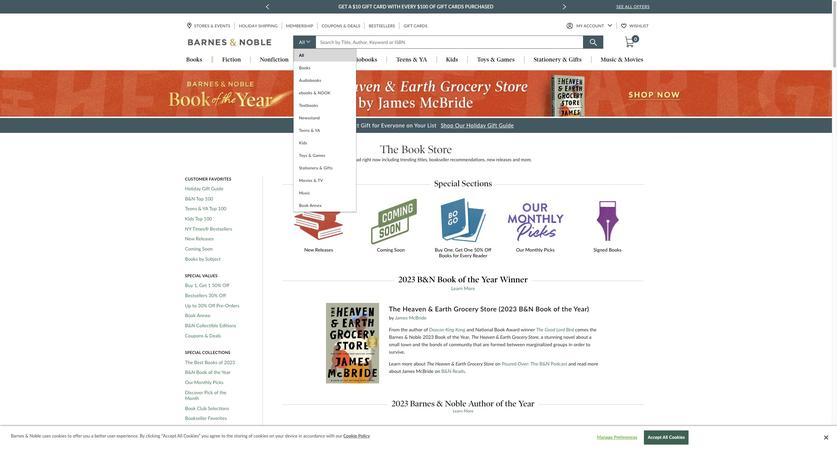 Task type: vqa. For each thing, say whether or not it's contained in the screenshot.
the topmost teens
yes



Task type: describe. For each thing, give the bounding box(es) containing it.
100 inside teens & ya top 100 link
[[218, 206, 226, 212]]

learn inside 2023 b&n book of the year winner learn more
[[451, 285, 463, 291]]

grocery for store
[[454, 305, 479, 313]]

your
[[414, 122, 426, 129]]

deacon
[[429, 327, 444, 333]]

1 horizontal spatial monthly
[[526, 247, 543, 253]]

teens & ya top 100 link
[[185, 206, 226, 212]]

cookies
[[669, 435, 685, 440]]

store inside the book store discover the best books to read right now including trending titles, bookseller recommendations, new releases and more.
[[428, 143, 452, 156]]

noble inside privacy alert dialog
[[29, 434, 41, 439]]

the down the kong
[[453, 334, 459, 340]]

1 cookies from the left
[[52, 434, 66, 439]]

toys for toys & games button
[[477, 56, 489, 63]]

exclusives
[[196, 426, 217, 431]]

1 horizontal spatial bestsellers
[[210, 226, 232, 232]]

one,
[[444, 247, 454, 253]]

reads
[[453, 368, 465, 374]]

& inside button
[[618, 56, 623, 63]]

get for buy one, get one 50% off books for every reader
[[455, 247, 463, 253]]

the up 'store,'
[[536, 327, 544, 333]]

"accept
[[161, 434, 176, 439]]

agree
[[210, 434, 220, 439]]

1 horizontal spatial coming soon link
[[355, 198, 427, 263]]

all inside button
[[663, 435, 668, 440]]

0 vertical spatial every
[[402, 4, 416, 9]]

of inside 2023 b&n book of the year winner learn more
[[458, 275, 466, 285]]

titles,
[[418, 157, 428, 162]]

1 vertical spatial top
[[209, 206, 217, 212]]

the inside privacy alert dialog
[[227, 434, 233, 439]]

books by subject
[[185, 256, 221, 262]]

1 vertical spatial all link
[[294, 49, 356, 62]]

audiobooks button
[[337, 56, 387, 64]]

discover inside discover pick of the month
[[185, 390, 203, 395]]

1 vertical spatial about
[[414, 361, 426, 367]]

orders
[[225, 303, 239, 308]]

0 horizontal spatial monthly
[[194, 380, 212, 385]]

more inside 2023 b&n book of the year winner learn more
[[464, 285, 475, 291]]

b&n collectible editions link
[[185, 323, 236, 329]]

stationery & gifts for stationery & gifts link
[[299, 166, 333, 171]]

0 horizontal spatial picks
[[213, 380, 224, 385]]

discover pick of the month link
[[185, 390, 241, 401]]

0 horizontal spatial coming
[[185, 246, 201, 252]]

to right agree
[[222, 434, 226, 439]]

1 horizontal spatial our monthly picks link
[[499, 198, 572, 263]]

comes the barnes & noble 2023 book of the year,
[[389, 327, 597, 340]]

all left ebooks
[[299, 53, 304, 58]]

0 horizontal spatial for
[[372, 122, 380, 129]]

best
[[194, 359, 203, 365]]

2023 inside comes the barnes & noble 2023 book of the year,
[[423, 334, 434, 340]]

month
[[185, 396, 199, 401]]

book down best
[[196, 370, 207, 375]]

0 button
[[625, 35, 640, 48]]

the inside a stunning novel about a small town and the bonds of community that are formed between marginalized groups in order to survive.
[[422, 342, 428, 348]]

buy for buy one, get one 50% off books for every reader
[[435, 247, 443, 253]]

holiday for holiday shipping
[[239, 24, 257, 29]]

0 vertical spatial all link
[[293, 36, 316, 49]]

audiobooks for 'audiobooks' link
[[299, 78, 321, 83]]

manage preferences
[[597, 435, 638, 440]]

up to 30% off pre-orders link
[[185, 303, 239, 309]]

the right comes
[[590, 327, 597, 333]]

your
[[275, 434, 284, 439]]

0 horizontal spatial our
[[185, 380, 193, 385]]

every inside buy one, get one 50% off books for every reader
[[460, 253, 472, 259]]

of inside the heaven & earth grocery store (2023 b&n book of the year) by james mcbride
[[554, 305, 560, 313]]

to left offer at bottom left
[[68, 434, 72, 439]]

signed books icon image
[[572, 198, 644, 245]]

books inside button
[[186, 56, 202, 63]]

favorites for bookseller favorites
[[208, 416, 227, 421]]

book down music link
[[299, 203, 309, 208]]

buy one, get one 50% off books for every reader
[[435, 247, 492, 259]]

holiday gift guide
[[185, 186, 223, 191]]

special sections
[[434, 179, 492, 188]]

1 horizontal spatial new releases link
[[283, 198, 355, 263]]

a inside alert dialog
[[91, 434, 93, 439]]

david
[[283, 434, 301, 442]]

0 vertical spatial 30%
[[209, 293, 218, 298]]

1 horizontal spatial coupons & deals link
[[321, 23, 361, 29]]

special values
[[185, 273, 218, 279]]

accept all cookies button
[[644, 431, 689, 445]]

book down up
[[185, 313, 196, 319]]

teens & ya for teens & ya link
[[299, 128, 320, 133]]

1 horizontal spatial coming soon
[[377, 247, 405, 253]]

novel
[[564, 334, 575, 340]]

1 vertical spatial coupons & deals link
[[185, 333, 221, 339]]

0 vertical spatial releases
[[196, 236, 214, 242]]

0 horizontal spatial our monthly picks link
[[185, 380, 224, 385]]

of inside privacy alert dialog
[[249, 434, 253, 439]]

0 vertical spatial cards
[[448, 4, 464, 9]]

town
[[401, 342, 412, 348]]

1 vertical spatial learn
[[389, 361, 401, 367]]

of inside get a $10 gift card with every $100 of gift cards purchased link
[[430, 4, 436, 9]]

kids button
[[437, 56, 468, 64]]

0 vertical spatial book annex link
[[294, 199, 356, 212]]

teens & ya for the teens & ya button
[[396, 56, 427, 63]]

music & movies
[[601, 56, 644, 63]]

games for toys & games button
[[497, 56, 515, 63]]

of inside the best books of 2023 link
[[219, 359, 223, 365]]

including
[[382, 157, 399, 162]]

about for a
[[576, 334, 588, 340]]

award
[[506, 327, 520, 333]]

manage
[[597, 435, 613, 440]]

the book store discover the best books to read right now including trending titles, bookseller recommendations, new releases and more.
[[300, 143, 532, 162]]

of inside a stunning novel about a small town and the bonds of community that are formed between marginalized groups in order to survive.
[[444, 342, 448, 348]]

bestsellers link
[[368, 23, 396, 29]]

discover inside the book store discover the best books to read right now including trending titles, bookseller recommendations, new releases and more.
[[300, 157, 317, 162]]

100 for b&n top 100
[[205, 196, 213, 202]]

editions
[[220, 323, 236, 329]]

the lost city of z: a tale of deadly obsession in the amazon image
[[583, 428, 631, 449]]

the good lord bird link
[[536, 327, 574, 333]]

1 vertical spatial new releases
[[304, 247, 333, 253]]

releases
[[496, 157, 512, 162]]

of inside comes the barnes & noble 2023 book of the year,
[[447, 334, 451, 340]]

with
[[388, 4, 401, 9]]

toys & games link
[[294, 149, 356, 162]]

the up that
[[472, 334, 479, 340]]

book inside 2023 b&n book of the year winner learn more
[[438, 275, 456, 285]]

0 horizontal spatial new releases link
[[185, 236, 214, 242]]

purchased
[[465, 4, 494, 9]]

membership
[[286, 24, 313, 29]]

b&n inside b&n top 100 link
[[185, 196, 195, 202]]

ny times® bestsellers link
[[185, 226, 232, 232]]

b&n inside b&n book of the year link
[[185, 370, 195, 375]]

0 horizontal spatial new releases
[[185, 236, 214, 242]]

noble inside 2023 barnes & noble author of the year learn more
[[445, 399, 467, 409]]

signed
[[594, 247, 608, 253]]

& inside comes the barnes & noble 2023 book of the year,
[[405, 334, 408, 340]]

of inside b&n book of the year link
[[208, 370, 213, 375]]

off up pre-
[[219, 293, 226, 298]]

uses
[[42, 434, 51, 439]]

books inside buy one, get one 50% off books for every reader
[[439, 253, 452, 259]]

james inside and read more about james mcbride on
[[402, 368, 415, 374]]

over:
[[518, 361, 529, 367]]

all down membership
[[299, 39, 305, 45]]

a up marginalized
[[541, 334, 543, 340]]

gifts for stationery & gifts button
[[569, 56, 582, 63]]

ebooks button
[[298, 56, 336, 64]]

movies inside 'link'
[[299, 178, 313, 183]]

barnes & noble uses cookies to offer you a better user experience. by clicking "accept all cookies" you agree to the storing of cookies on your device in accordance with our cookie policy
[[11, 434, 370, 439]]

off left pre-
[[208, 303, 215, 308]]

noble inside comes the barnes & noble 2023 book of the year,
[[409, 334, 422, 340]]

movies inside button
[[625, 56, 644, 63]]

the book store main content
[[0, 70, 832, 449]]

the inside b&n book of the year link
[[214, 370, 221, 375]]

b&n book of the year link
[[185, 370, 231, 375]]

the best books of 2023 link
[[185, 359, 235, 365]]

(2023
[[499, 305, 517, 313]]

all right "accept
[[177, 434, 182, 439]]

stationery & gifts link
[[294, 162, 356, 174]]

bestsellers for bestsellers 30% off
[[185, 293, 207, 298]]

signed books
[[594, 247, 622, 253]]

book down month at the left bottom of page
[[185, 406, 196, 411]]

poured
[[502, 361, 517, 367]]

the down bonds
[[427, 361, 434, 367]]

coming soon icon image
[[355, 198, 427, 245]]

2 you from the left
[[202, 434, 209, 439]]

1 horizontal spatial picks
[[544, 247, 555, 253]]

now
[[373, 157, 381, 162]]

nonfiction
[[260, 56, 289, 63]]

all right see
[[625, 4, 633, 9]]

0 vertical spatial our
[[455, 122, 465, 129]]

bookseller favorites link
[[185, 416, 227, 422]]

books
[[335, 157, 347, 162]]

a right novel
[[589, 334, 592, 340]]

Search by Title, Author, Keyword or ISBN text field
[[316, 36, 584, 49]]

down arrow image
[[608, 24, 612, 27]]

our monthly picks icon image
[[499, 198, 572, 245]]

holiday for holiday gift guide
[[185, 186, 201, 191]]

more inside and read more about james mcbride on
[[588, 361, 598, 367]]

lord
[[557, 327, 565, 333]]

store down a stunning novel about a small town and the bonds of community that are formed between marginalized groups in order to survive.
[[484, 361, 494, 367]]

movies & tv
[[299, 178, 323, 183]]

heaven for store
[[403, 305, 426, 313]]

off right the 1
[[223, 283, 230, 288]]

to inside the book store discover the best books to read right now including trending titles, bookseller recommendations, new releases and more.
[[348, 157, 352, 162]]

music for music & movies
[[601, 56, 617, 63]]

fiction button
[[213, 56, 250, 64]]

holiday gift guide link
[[185, 186, 223, 192]]

bookseller favorites
[[185, 416, 227, 421]]

learn inside 2023 barnes & noble author of the year learn more
[[453, 409, 463, 414]]

book annex for book annex link to the top
[[299, 203, 322, 208]]

teens & ya link
[[294, 124, 356, 137]]

$100
[[417, 4, 428, 9]]

the inside 2023 barnes & noble author of the year learn more
[[505, 399, 517, 409]]

1 vertical spatial guide
[[211, 186, 223, 191]]

the inside the heaven & earth grocery store (2023 b&n book of the year) by james mcbride
[[389, 305, 401, 313]]

1 vertical spatial book annex link
[[185, 313, 210, 319]]

0 horizontal spatial by
[[199, 256, 204, 262]]

1 horizontal spatial heaven
[[435, 361, 450, 367]]

formed
[[491, 342, 506, 348]]

cookies"
[[184, 434, 200, 439]]

1 horizontal spatial soon
[[394, 247, 405, 253]]

kong
[[455, 327, 465, 333]]

barnes inside comes the barnes & noble 2023 book of the year,
[[389, 334, 403, 340]]

to right up
[[192, 303, 197, 308]]

learn more link for of
[[451, 285, 475, 291]]

get inside get a $10 gift card with every $100 of gift cards purchased link
[[339, 4, 347, 9]]

storing
[[234, 434, 248, 439]]

the down b&n exclusives
[[185, 436, 193, 441]]

toys & games for toys & games button
[[477, 56, 515, 63]]

the heaven & earth grocery store (2023 b&n book of the year) by james mcbride
[[389, 305, 589, 321]]

teens for the teens & ya button
[[396, 56, 412, 63]]

2023 inside 2023 b&n book of the year winner learn more
[[399, 275, 415, 285]]

user
[[107, 434, 115, 439]]

by inside the heaven & earth grocery store (2023 b&n book of the year) by james mcbride
[[389, 315, 394, 321]]

0 horizontal spatial coming soon link
[[185, 246, 213, 252]]

of right author
[[424, 327, 428, 333]]

toys & games for toys & games link
[[299, 153, 326, 158]]

and inside a stunning novel about a small town and the bonds of community that are formed between marginalized groups in order to survive.
[[413, 342, 420, 348]]

bird
[[566, 327, 574, 333]]

1 vertical spatial cards
[[414, 24, 428, 29]]

holiday shipping link
[[238, 23, 278, 29]]

poured over: the b&n podcast link
[[502, 361, 567, 367]]

ny
[[185, 226, 191, 232]]

membership link
[[285, 23, 314, 29]]

newsstand
[[299, 116, 320, 121]]

book inside comes the barnes & noble 2023 book of the year,
[[435, 334, 446, 340]]

recommendations,
[[450, 157, 486, 162]]

ya for the teens & ya button
[[419, 56, 427, 63]]

buy for buy 1, get 1 50% off
[[185, 283, 193, 288]]

in inside privacy alert dialog
[[299, 434, 302, 439]]

0 vertical spatial our monthly picks
[[516, 247, 555, 253]]

order
[[574, 342, 585, 348]]

2 vertical spatial earth
[[456, 361, 466, 367]]

author
[[409, 327, 423, 333]]

1 vertical spatial holiday
[[467, 122, 486, 129]]

earth for store,
[[500, 334, 511, 340]]

read inside and read more about james mcbride on
[[577, 361, 587, 367]]

.
[[465, 368, 466, 374]]

and read more about james mcbride on
[[389, 361, 598, 374]]

james mcbride link
[[395, 315, 427, 321]]

teens & ya button
[[387, 56, 437, 64]]

b&n book of the year
[[185, 370, 231, 375]]

0 horizontal spatial soon
[[202, 246, 213, 252]]

and inside and read more about james mcbride on
[[569, 361, 576, 367]]

the right "over:"
[[531, 361, 538, 367]]

b&n exclusives
[[185, 426, 217, 431]]

the heaven & earth grocery store (2023 b&n book of the year) link
[[389, 305, 601, 314]]

deals for the bottommost coupons & deals link
[[209, 333, 221, 339]]

1 vertical spatial our monthly picks
[[185, 380, 224, 385]]

mcbride inside the heaven & earth grocery store (2023 b&n book of the year) by james mcbride
[[409, 315, 427, 321]]



Task type: locate. For each thing, give the bounding box(es) containing it.
get inside buy 1, get 1 50% off link
[[199, 283, 207, 288]]

by
[[140, 434, 145, 439]]

logo image
[[188, 38, 272, 48]]

clicking
[[146, 434, 160, 439]]

the inside 2023 b&n book of the year winner learn more
[[468, 275, 480, 285]]

kids for kids button
[[446, 56, 458, 63]]

our up winner
[[516, 247, 524, 253]]

0 vertical spatial in
[[569, 342, 573, 348]]

b&n collectible editions
[[185, 323, 236, 329]]

read inside the book store discover the best books to read right now including trending titles, bookseller recommendations, new releases and more.
[[353, 157, 361, 162]]

0 vertical spatial book annex
[[299, 203, 322, 208]]

grocery up between
[[512, 334, 527, 340]]

& inside 'link'
[[314, 178, 317, 183]]

of right storing
[[249, 434, 253, 439]]

1 horizontal spatial gifts
[[569, 56, 582, 63]]

100 inside kids top 100 link
[[204, 216, 212, 222]]

1 vertical spatial picks
[[213, 380, 224, 385]]

gift cards link
[[403, 23, 428, 29]]

the left best
[[185, 359, 193, 365]]

on inside privacy alert dialog
[[269, 434, 274, 439]]

everyone
[[381, 122, 405, 129]]

mcbride
[[409, 315, 427, 321], [416, 368, 434, 374]]

special for special sections
[[434, 179, 460, 188]]

0 horizontal spatial every
[[402, 4, 416, 9]]

1 vertical spatial new
[[304, 247, 314, 253]]

2 cookies from the left
[[254, 434, 268, 439]]

deacon king kong link
[[429, 327, 465, 333]]

1 vertical spatial 30%
[[198, 303, 207, 308]]

2 vertical spatial holiday
[[185, 186, 201, 191]]

kids top 100 link
[[185, 216, 212, 222]]

special collections
[[185, 350, 231, 355]]

1 horizontal spatial barnes
[[389, 334, 403, 340]]

top
[[196, 196, 204, 202], [209, 206, 217, 212], [195, 216, 203, 222]]

2 horizontal spatial bestsellers
[[369, 24, 395, 29]]

and inside the book store discover the best books to read right now including trending titles, bookseller recommendations, new releases and more.
[[513, 157, 520, 162]]

toys for toys & games link
[[299, 153, 307, 158]]

kids for the kids link
[[299, 141, 307, 146]]

music for music
[[299, 191, 310, 196]]

holiday
[[239, 24, 257, 29], [467, 122, 486, 129], [185, 186, 201, 191]]

book inside the book store discover the best books to read right now including trending titles, bookseller recommendations, new releases and more.
[[402, 143, 425, 156]]

cookies left your
[[254, 434, 268, 439]]

for inside buy one, get one 50% off books for every reader
[[453, 253, 459, 259]]

a
[[348, 4, 352, 9], [541, 334, 543, 340], [589, 334, 592, 340], [91, 434, 93, 439]]

bestsellers for bestsellers
[[369, 24, 395, 29]]

to right the books in the top left of the page
[[348, 157, 352, 162]]

1 horizontal spatial annex
[[310, 203, 322, 208]]

about for james
[[389, 368, 401, 374]]

of up the good lord bird "link"
[[554, 305, 560, 313]]

0 horizontal spatial holiday
[[185, 186, 201, 191]]

favorites
[[209, 177, 231, 182], [208, 416, 227, 421]]

get for buy 1, get 1 50% off
[[199, 283, 207, 288]]

deals for the rightmost coupons & deals link
[[348, 24, 360, 29]]

the right "find"
[[331, 122, 339, 129]]

every left $100 at the top
[[402, 4, 416, 9]]

and right town
[[413, 342, 420, 348]]

mcbride inside and read more about james mcbride on
[[416, 368, 434, 374]]

the left bonds
[[422, 342, 428, 348]]

my account button
[[567, 23, 612, 29]]

holiday right shop
[[467, 122, 486, 129]]

of right pick
[[214, 390, 218, 395]]

ya inside teens & ya top 100 link
[[203, 206, 208, 212]]

book inside the heaven & earth grocery store (2023 b&n book of the year) by james mcbride
[[536, 305, 552, 313]]

100 inside b&n top 100 link
[[205, 196, 213, 202]]

noble down author
[[409, 334, 422, 340]]

books icon image
[[427, 198, 499, 245]]

annex for book annex link to the top
[[310, 203, 322, 208]]

bestsellers 30% off
[[185, 293, 226, 298]]

coming soon link
[[355, 198, 427, 263], [185, 246, 213, 252]]

0 vertical spatial discover
[[300, 157, 317, 162]]

1 horizontal spatial more
[[588, 361, 598, 367]]

monthly
[[526, 247, 543, 253], [194, 380, 212, 385]]

special up the 1,
[[185, 273, 201, 279]]

the inside discover pick of the month
[[220, 390, 226, 395]]

heaven up are
[[480, 334, 495, 340]]

discover up month at the left bottom of page
[[185, 390, 203, 395]]

1 vertical spatial every
[[460, 253, 472, 259]]

on inside and read more about james mcbride on
[[435, 368, 440, 374]]

noble
[[409, 334, 422, 340], [445, 399, 467, 409], [29, 434, 41, 439]]

0 vertical spatial gifts
[[569, 56, 582, 63]]

gifts inside button
[[569, 56, 582, 63]]

heaven for store,
[[480, 334, 495, 340]]

discover pick of the month
[[185, 390, 226, 401]]

grocery inside the heaven & earth grocery store (2023 b&n book of the year) by james mcbride
[[454, 305, 479, 313]]

barnes inside privacy alert dialog
[[11, 434, 24, 439]]

$10
[[353, 4, 361, 9]]

customer
[[185, 177, 208, 182]]

1 horizontal spatial coming
[[377, 247, 393, 253]]

privacy alert dialog
[[0, 426, 837, 449]]

grocery down that
[[467, 361, 483, 367]]

ya left kids button
[[419, 56, 427, 63]]

on
[[407, 122, 413, 129], [495, 361, 501, 367], [435, 368, 440, 374], [269, 434, 274, 439]]

teens & ya top 100
[[185, 206, 226, 212]]

and left more.
[[513, 157, 520, 162]]

deals down $10 at the top of page
[[348, 24, 360, 29]]

0 vertical spatial coupons
[[322, 24, 342, 29]]

favorites up holiday gift guide
[[209, 177, 231, 182]]

book club selections
[[185, 406, 229, 411]]

0 horizontal spatial new
[[185, 236, 195, 242]]

stationery for stationery & gifts link
[[299, 166, 318, 171]]

book annex link down 'movies & tv' 'link'
[[294, 199, 356, 212]]

new down new releases icon
[[304, 247, 314, 253]]

2 vertical spatial 100
[[204, 216, 212, 222]]

100 for kids top 100
[[204, 216, 212, 222]]

annex up collectible
[[197, 313, 210, 319]]

and right podcast
[[569, 361, 576, 367]]

ebooks
[[299, 90, 313, 96]]

favorites for customer favorites
[[209, 177, 231, 182]]

between
[[507, 342, 525, 348]]

kids inside button
[[446, 56, 458, 63]]

1 vertical spatial book annex
[[185, 313, 210, 319]]

1 horizontal spatial book annex
[[299, 203, 322, 208]]

0 horizontal spatial teens & ya
[[299, 128, 320, 133]]

coupons & deals link
[[321, 23, 361, 29], [185, 333, 221, 339]]

new down the ny
[[185, 236, 195, 242]]

by up from
[[389, 315, 394, 321]]

2 horizontal spatial kids
[[446, 56, 458, 63]]

coupons & deals inside the book store main content
[[185, 333, 221, 339]]

more down "author"
[[464, 409, 474, 414]]

earth for store
[[435, 305, 452, 313]]

& inside the heaven & earth grocery store (2023 b&n book of the year) by james mcbride
[[428, 305, 433, 313]]

music & movies button
[[592, 56, 653, 64]]

coupons inside the book store main content
[[185, 333, 204, 339]]

gifts for stationery & gifts link
[[324, 166, 333, 171]]

of
[[430, 4, 436, 9], [458, 275, 466, 285], [554, 305, 560, 313], [424, 327, 428, 333], [447, 334, 451, 340], [444, 342, 448, 348], [219, 359, 223, 365], [208, 370, 213, 375], [214, 390, 218, 395], [496, 399, 503, 409], [249, 434, 253, 439]]

a left $10 at the top of page
[[348, 4, 352, 9]]

0 vertical spatial james
[[395, 315, 408, 321]]

1 you from the left
[[83, 434, 90, 439]]

movies left tv at the top left
[[299, 178, 313, 183]]

& inside 2023 barnes & noble author of the year learn more
[[437, 399, 443, 409]]

0 vertical spatial learn more link
[[451, 285, 475, 291]]

0 horizontal spatial games
[[313, 153, 326, 158]]

1 horizontal spatial new releases
[[304, 247, 333, 253]]

textbooks link
[[294, 99, 356, 112]]

games
[[497, 56, 515, 63], [313, 153, 326, 158]]

offer
[[73, 434, 82, 439]]

to inside a stunning novel about a small town and the bonds of community that are formed between marginalized groups in order to survive.
[[586, 342, 591, 348]]

special for special collections
[[185, 350, 201, 355]]

next slide / item image
[[563, 4, 566, 9]]

b&n inside the heaven & earth grocery store (2023 b&n book of the year) by james mcbride
[[519, 305, 534, 313]]

1 vertical spatial year
[[222, 370, 231, 375]]

selections
[[208, 406, 229, 411]]

barnes inside 2023 barnes & noble author of the year learn more
[[410, 399, 435, 409]]

2 horizontal spatial ya
[[419, 56, 427, 63]]

audiobooks for audiobooks button
[[346, 56, 377, 63]]

coupons right membership link on the left
[[322, 24, 342, 29]]

teens inside the book store main content
[[185, 206, 197, 212]]

coupons & deals down $10 at the top of page
[[322, 24, 360, 29]]

1 horizontal spatial movies
[[625, 56, 644, 63]]

the right from
[[401, 327, 408, 333]]

0 vertical spatial stationery
[[534, 56, 561, 63]]

coming soon down coming soon icon
[[377, 247, 405, 253]]

0 horizontal spatial cookies
[[52, 434, 66, 439]]

1 vertical spatial bestsellers
[[210, 226, 232, 232]]

noble left "author"
[[445, 399, 467, 409]]

more
[[402, 361, 413, 367], [588, 361, 598, 367]]

heaven inside the heaven & earth grocery store (2023 b&n book of the year) by james mcbride
[[403, 305, 426, 313]]

2 vertical spatial kids
[[185, 216, 194, 222]]

0 vertical spatial new releases
[[185, 236, 214, 242]]

grocery up the kong
[[454, 305, 479, 313]]

1 vertical spatial releases
[[315, 247, 333, 253]]

off
[[485, 247, 492, 253], [223, 283, 230, 288], [219, 293, 226, 298], [208, 303, 215, 308]]

barnes & noble book of the year! the heaven & earth grocery store. shop now image
[[0, 71, 832, 117]]

kids up toys & games link
[[299, 141, 307, 146]]

50% inside buy one, get one 50% off books for every reader
[[474, 247, 484, 253]]

1 horizontal spatial games
[[497, 56, 515, 63]]

1,
[[194, 283, 198, 288]]

wishlist link
[[622, 23, 650, 29]]

1 vertical spatial favorites
[[208, 416, 227, 421]]

paperback
[[194, 436, 216, 441]]

previous slide / item image
[[266, 4, 269, 9]]

1 horizontal spatial teens & ya
[[396, 56, 427, 63]]

1 vertical spatial stationery
[[299, 166, 318, 171]]

of inside 2023 barnes & noble author of the year learn more
[[496, 399, 503, 409]]

0 horizontal spatial heaven
[[403, 305, 426, 313]]

1 horizontal spatial music
[[601, 56, 617, 63]]

and up year,
[[467, 327, 474, 333]]

values
[[202, 273, 218, 279]]

1 vertical spatial our
[[516, 247, 524, 253]]

of down buy one, get one 50% off books for every reader
[[458, 275, 466, 285]]

textbooks
[[299, 103, 318, 108]]

kids down the search by title, author, keyword or isbn text box
[[446, 56, 458, 63]]

in inside a stunning novel about a small town and the bonds of community that are formed between marginalized groups in order to survive.
[[569, 342, 573, 348]]

book up "the heaven & earth grocery store,"
[[494, 327, 505, 333]]

james
[[395, 315, 408, 321], [402, 368, 415, 374]]

& inside privacy alert dialog
[[25, 434, 28, 439]]

get inside buy one, get one 50% off books for every reader
[[455, 247, 463, 253]]

the left storing
[[227, 434, 233, 439]]

for left everyone
[[372, 122, 380, 129]]

monthly down b&n book of the year link
[[194, 380, 212, 385]]

ebooks & nook
[[299, 90, 331, 96]]

grann
[[303, 434, 322, 442]]

kids for kids top 100
[[185, 216, 194, 222]]

the heaven & earth grocery store (2023 b&n book of the year) image
[[326, 303, 379, 384]]

the inside the heaven & earth grocery store (2023 b&n book of the year) by james mcbride
[[562, 305, 572, 313]]

toys & games button
[[468, 56, 524, 64]]

1 vertical spatial special
[[185, 273, 201, 279]]

1 vertical spatial in
[[299, 434, 302, 439]]

1 horizontal spatial our
[[455, 122, 465, 129]]

30% down bestsellers 30% off link
[[198, 303, 207, 308]]

coupons for the rightmost coupons & deals link
[[322, 24, 342, 29]]

bookseller
[[185, 416, 207, 421]]

all
[[625, 4, 633, 9], [299, 39, 305, 45], [299, 53, 304, 58], [177, 434, 182, 439], [663, 435, 668, 440]]

better
[[95, 434, 106, 439]]

year inside b&n book of the year link
[[222, 370, 231, 375]]

books button
[[177, 56, 212, 64]]

bestsellers 30% off link
[[185, 293, 226, 299]]

ya for teens & ya link
[[315, 128, 320, 133]]

coupons for the bottommost coupons & deals link
[[185, 333, 204, 339]]

cards
[[448, 4, 464, 9], [414, 24, 428, 29]]

2 horizontal spatial heaven
[[480, 334, 495, 340]]

games for toys & games link
[[313, 153, 326, 158]]

ebooks
[[308, 56, 327, 63]]

0 horizontal spatial coming soon
[[185, 246, 213, 252]]

1 horizontal spatial audiobooks
[[346, 56, 377, 63]]

1 vertical spatial stationery & gifts
[[299, 166, 333, 171]]

book annex down up
[[185, 313, 210, 319]]

top up times®
[[195, 216, 203, 222]]

learn more link for noble
[[453, 409, 474, 414]]

teens for teens & ya top 100 link
[[185, 206, 197, 212]]

ya for teens & ya top 100 link
[[203, 206, 208, 212]]

coupons down collectible
[[185, 333, 204, 339]]

in right device
[[299, 434, 302, 439]]

2 more from the left
[[588, 361, 598, 367]]

book annex down music link
[[299, 203, 322, 208]]

picks up pick
[[213, 380, 224, 385]]

ya inside teens & ya link
[[315, 128, 320, 133]]

special for special values
[[185, 273, 201, 279]]

the inside the book store discover the best books to read right now including trending titles, bookseller recommendations, new releases and more.
[[380, 143, 399, 156]]

my account
[[577, 24, 604, 29]]

a left better
[[91, 434, 93, 439]]

0 vertical spatial teens
[[396, 56, 412, 63]]

coupons & deals link down collectible
[[185, 333, 221, 339]]

0 horizontal spatial read
[[353, 157, 361, 162]]

buy inside buy one, get one 50% off books for every reader
[[435, 247, 443, 253]]

earth inside the heaven & earth grocery store (2023 b&n book of the year) by james mcbride
[[435, 305, 452, 313]]

0 horizontal spatial guide
[[211, 186, 223, 191]]

1 horizontal spatial toys & games
[[477, 56, 515, 63]]

0 vertical spatial toys
[[477, 56, 489, 63]]

to
[[348, 157, 352, 162], [192, 303, 197, 308], [586, 342, 591, 348], [68, 434, 72, 439], [222, 434, 226, 439]]

b&n inside 2023 b&n book of the year winner learn more
[[417, 275, 436, 285]]

are
[[483, 342, 489, 348]]

0 vertical spatial year
[[482, 275, 498, 285]]

0 horizontal spatial about
[[389, 368, 401, 374]]

1 vertical spatial movies
[[299, 178, 313, 183]]

stationery & gifts inside stationery & gifts button
[[534, 56, 582, 63]]

b&n inside b&n collectible editions link
[[185, 323, 195, 329]]

0 vertical spatial movies
[[625, 56, 644, 63]]

coupons & deals for the rightmost coupons & deals link
[[322, 24, 360, 29]]

50% right the 1
[[212, 283, 221, 288]]

reader
[[473, 253, 488, 259]]

store inside the heaven & earth grocery store (2023 b&n book of the year) by james mcbride
[[480, 305, 497, 313]]

1 horizontal spatial cards
[[448, 4, 464, 9]]

signed books link
[[572, 198, 644, 263]]

gifts
[[569, 56, 582, 63], [324, 166, 333, 171]]

annex inside the book store main content
[[197, 313, 210, 319]]

0 horizontal spatial annex
[[197, 313, 210, 319]]

bookseller
[[429, 157, 449, 162]]

kids
[[446, 56, 458, 63], [299, 141, 307, 146], [185, 216, 194, 222]]

of right "author"
[[496, 399, 503, 409]]

accordance
[[303, 434, 325, 439]]

50% for 1
[[212, 283, 221, 288]]

book down one,
[[438, 275, 456, 285]]

1 vertical spatial coupons & deals
[[185, 333, 221, 339]]

stationery & gifts
[[534, 56, 582, 63], [299, 166, 333, 171]]

user image
[[567, 23, 573, 29]]

new releases icon image
[[283, 198, 355, 245]]

0 vertical spatial more
[[464, 285, 475, 291]]

teens & ya inside button
[[396, 56, 427, 63]]

audiobooks inside audiobooks button
[[346, 56, 377, 63]]

more inside 2023 barnes & noble author of the year learn more
[[464, 409, 474, 414]]

teens inside button
[[396, 56, 412, 63]]

1 horizontal spatial in
[[569, 342, 573, 348]]

the down the reader
[[468, 275, 480, 285]]

0 vertical spatial top
[[196, 196, 204, 202]]

annex for bottommost book annex link
[[197, 313, 210, 319]]

the right pick
[[220, 390, 226, 395]]

30%
[[209, 293, 218, 298], [198, 303, 207, 308]]

toys & games inside button
[[477, 56, 515, 63]]

coupons & deals link down $10 at the top of page
[[321, 23, 361, 29]]

get left "one"
[[455, 247, 463, 253]]

&
[[211, 24, 214, 29], [343, 24, 346, 29], [413, 56, 418, 63], [491, 56, 495, 63], [563, 56, 568, 63], [618, 56, 623, 63], [314, 90, 317, 96], [311, 128, 314, 133], [309, 153, 312, 158], [320, 166, 323, 171], [314, 178, 317, 183], [198, 206, 202, 212], [428, 305, 433, 313], [205, 333, 208, 339], [405, 334, 408, 340], [496, 334, 499, 340], [451, 361, 455, 367], [437, 399, 443, 409], [25, 434, 28, 439]]

0 horizontal spatial ya
[[203, 206, 208, 212]]

stationery inside stationery & gifts button
[[534, 56, 561, 63]]

1 horizontal spatial 50%
[[474, 247, 484, 253]]

teens for teens & ya link
[[299, 128, 310, 133]]

up
[[185, 303, 191, 308]]

toys right kids button
[[477, 56, 489, 63]]

our
[[455, 122, 465, 129], [516, 247, 524, 253], [185, 380, 193, 385]]

for left "one"
[[453, 253, 459, 259]]

audiobooks inside 'audiobooks' link
[[299, 78, 321, 83]]

coupons & deals for the bottommost coupons & deals link
[[185, 333, 221, 339]]

nook
[[318, 90, 331, 96]]

earth
[[435, 305, 452, 313], [500, 334, 511, 340], [456, 361, 466, 367]]

None field
[[316, 36, 584, 49]]

stationery & gifts for stationery & gifts button
[[534, 56, 582, 63]]

search image
[[590, 39, 597, 46]]

james up from
[[395, 315, 408, 321]]

store right 'paperback'
[[217, 436, 228, 441]]

james inside the heaven & earth grocery store (2023 b&n book of the year) by james mcbride
[[395, 315, 408, 321]]

read down order
[[577, 361, 587, 367]]

of down collections
[[219, 359, 223, 365]]

stores & events link
[[187, 23, 231, 29]]

new releases down new releases icon
[[304, 247, 333, 253]]

you down exclusives
[[202, 434, 209, 439]]

0 horizontal spatial barnes
[[11, 434, 24, 439]]

top for b&n top 100
[[196, 196, 204, 202]]

0 horizontal spatial book annex link
[[185, 313, 210, 319]]

games inside button
[[497, 56, 515, 63]]

for
[[372, 122, 380, 129], [453, 253, 459, 259]]

the heaven & earth grocery store,
[[472, 334, 540, 340]]

top for kids top 100
[[195, 216, 203, 222]]

2023 inside 2023 barnes & noble author of the year learn more
[[392, 399, 408, 409]]

0 horizontal spatial toys
[[299, 153, 307, 158]]

releases down ny times® bestsellers link
[[196, 236, 214, 242]]

the up including on the top left
[[380, 143, 399, 156]]

in down novel
[[569, 342, 573, 348]]

year inside 2023 b&n book of the year winner learn more
[[482, 275, 498, 285]]

buy left one,
[[435, 247, 443, 253]]

0 horizontal spatial coupons & deals link
[[185, 333, 221, 339]]

book annex for bottommost book annex link
[[185, 313, 210, 319]]

earth up "reads"
[[456, 361, 466, 367]]

1 vertical spatial toys & games
[[299, 153, 326, 158]]

grocery for store,
[[512, 334, 527, 340]]

0 horizontal spatial kids
[[185, 216, 194, 222]]

0 vertical spatial kids
[[446, 56, 458, 63]]

kids up the ny
[[185, 216, 194, 222]]

coupons & deals inside coupons & deals link
[[322, 24, 360, 29]]

deals inside the book store main content
[[209, 333, 221, 339]]

tv
[[318, 178, 323, 183]]

our
[[336, 434, 342, 439]]

2 vertical spatial heaven
[[435, 361, 450, 367]]

stationery for stationery & gifts button
[[534, 56, 561, 63]]

0 horizontal spatial 50%
[[212, 283, 221, 288]]

1 more from the left
[[402, 361, 413, 367]]

1 vertical spatial read
[[577, 361, 587, 367]]

the
[[331, 122, 339, 129], [318, 157, 324, 162], [468, 275, 480, 285], [562, 305, 572, 313], [401, 327, 408, 333], [590, 327, 597, 333], [453, 334, 459, 340], [422, 342, 428, 348], [214, 370, 221, 375], [220, 390, 226, 395], [505, 399, 517, 409], [227, 434, 233, 439]]

50% for one
[[474, 247, 484, 253]]

2 more from the top
[[464, 409, 474, 414]]

ya inside the teens & ya button
[[419, 56, 427, 63]]

of inside discover pick of the month
[[214, 390, 218, 395]]

our monthly picks down b&n book of the year link
[[185, 380, 224, 385]]

the left year)
[[562, 305, 572, 313]]

store up bookseller
[[428, 143, 452, 156]]

book annex link up collectible
[[185, 313, 210, 319]]

1 more from the top
[[464, 285, 475, 291]]

50%
[[474, 247, 484, 253], [212, 283, 221, 288]]

2 horizontal spatial our
[[516, 247, 524, 253]]

cart image
[[625, 37, 635, 48]]

grocery
[[454, 305, 479, 313], [512, 334, 527, 340], [467, 361, 483, 367]]

cookie
[[343, 434, 357, 439]]

noble left uses
[[29, 434, 41, 439]]

coming soon up books by subject
[[185, 246, 213, 252]]

pick
[[204, 390, 213, 395]]

the inside the book store discover the best books to read right now including trending titles, bookseller recommendations, new releases and more.
[[318, 157, 324, 162]]

1 vertical spatial mcbride
[[416, 368, 434, 374]]

1 vertical spatial noble
[[445, 399, 467, 409]]

0 horizontal spatial noble
[[29, 434, 41, 439]]

ya
[[419, 56, 427, 63], [315, 128, 320, 133], [203, 206, 208, 212]]

0 horizontal spatial year
[[222, 370, 231, 375]]

1 vertical spatial more
[[464, 409, 474, 414]]

from
[[389, 327, 400, 333]]

0 horizontal spatial coupons
[[185, 333, 204, 339]]

get left the 1
[[199, 283, 207, 288]]

of right $100 at the top
[[430, 4, 436, 9]]

year inside 2023 barnes & noble author of the year learn more
[[519, 399, 535, 409]]

about inside a stunning novel about a small town and the bonds of community that are formed between marginalized groups in order to survive.
[[576, 334, 588, 340]]

1 vertical spatial our monthly picks link
[[185, 380, 224, 385]]

accept
[[648, 435, 662, 440]]

2 vertical spatial grocery
[[467, 361, 483, 367]]

bonds
[[430, 342, 442, 348]]

get a $10 gift card with every $100 of gift cards purchased
[[339, 4, 494, 9]]

releases down new releases icon
[[315, 247, 333, 253]]

book up good
[[536, 305, 552, 313]]

1 horizontal spatial for
[[453, 253, 459, 259]]

about inside and read more about james mcbride on
[[389, 368, 401, 374]]

off inside buy one, get one 50% off books for every reader
[[485, 247, 492, 253]]

1 horizontal spatial guide
[[499, 122, 514, 129]]

of right bonds
[[444, 342, 448, 348]]

marginalized
[[526, 342, 552, 348]]

toys inside button
[[477, 56, 489, 63]]

cards left purchased
[[448, 4, 464, 9]]



